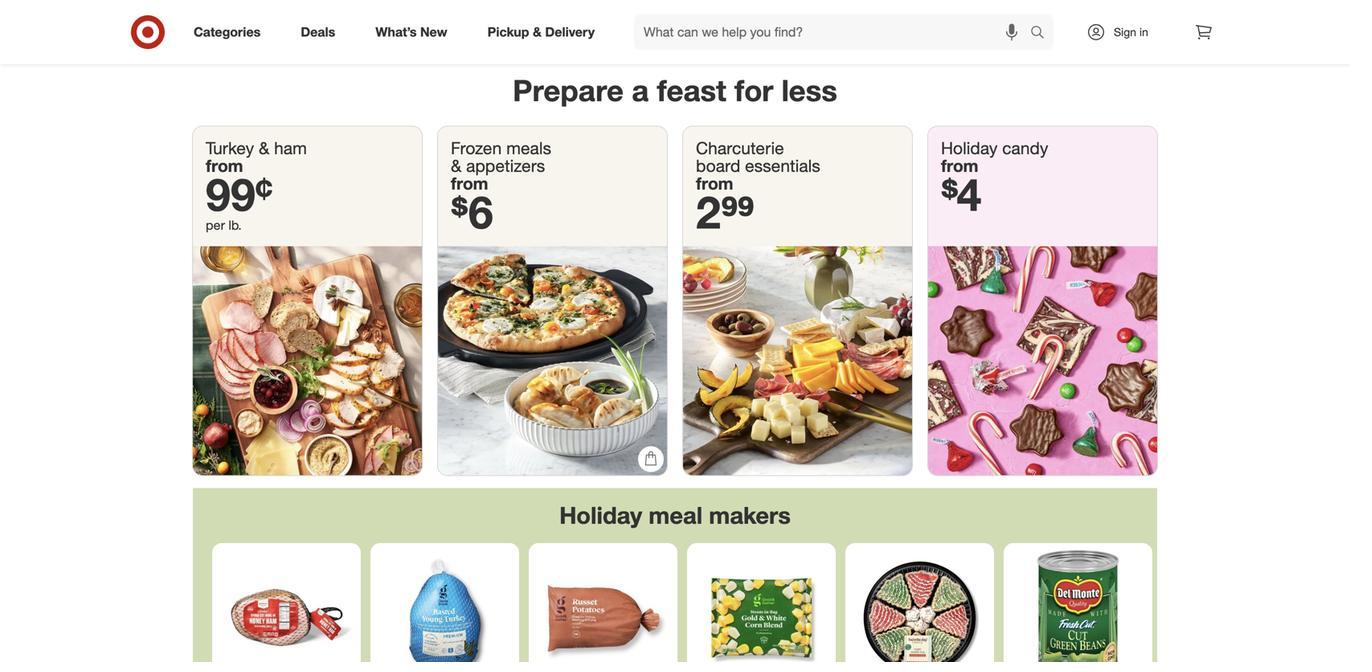 Task type: vqa. For each thing, say whether or not it's contained in the screenshot.
)
no



Task type: describe. For each thing, give the bounding box(es) containing it.
search
[[1024, 26, 1062, 41]]

what's new link
[[362, 14, 468, 50]]

carousel region containing add to cart
[[193, 0, 1158, 59]]

prepare
[[513, 72, 624, 108]]

$6
[[451, 185, 494, 239]]

from inside frozen meals & appetizers from
[[451, 173, 488, 194]]

to for second add to cart button from the left
[[915, 11, 925, 23]]

feast
[[657, 72, 727, 108]]

charcuterie board essentials from
[[696, 138, 821, 194]]

3 add from the left
[[1053, 11, 1071, 23]]

smoked honey half ham - price per lb - market pantry™ image
[[219, 550, 355, 663]]

3 add to cart button from the left
[[1014, 4, 1143, 30]]

ham
[[274, 138, 307, 158]]

frozen gold & white corn blend 12oz - good & gather™ image
[[694, 550, 830, 663]]

2 add from the left
[[894, 11, 913, 23]]

from inside holiday candy from
[[942, 156, 979, 176]]

to for first add to cart button from left
[[757, 11, 766, 23]]

lb.
[[229, 218, 242, 233]]

meals
[[507, 138, 552, 158]]

& for ham
[[259, 138, 270, 158]]

sign
[[1115, 25, 1137, 39]]

prepare a feast for less
[[513, 72, 838, 108]]

2 add to cart button from the left
[[856, 4, 985, 30]]

meal
[[649, 501, 703, 530]]

$4
[[942, 167, 982, 222]]

del monte cut green beans - 14.5oz image
[[1011, 550, 1147, 663]]

appetizers
[[466, 156, 545, 176]]

3 cart from the left
[[1086, 11, 1105, 23]]

in
[[1140, 25, 1149, 39]]

sign in
[[1115, 25, 1149, 39]]

premium basted young turkey - frozen - 16-20lbs - price per lb - good & gather™ image
[[377, 550, 513, 663]]

per lb.
[[206, 218, 242, 233]]

sign in link
[[1073, 14, 1174, 50]]

1 add to cart button from the left
[[697, 4, 827, 30]]

charcuterie
[[696, 138, 785, 158]]

new
[[420, 24, 448, 40]]

to for 3rd add to cart button
[[1074, 11, 1083, 23]]

carousel region containing holiday meal makers
[[193, 488, 1158, 663]]

What can we help you find? suggestions appear below search field
[[634, 14, 1035, 50]]

deals link
[[287, 14, 356, 50]]

a
[[632, 72, 649, 108]]

essentials
[[745, 156, 821, 176]]

what's new
[[376, 24, 448, 40]]

frozen
[[451, 138, 502, 158]]



Task type: locate. For each thing, give the bounding box(es) containing it.
& inside frozen meals & appetizers from
[[451, 156, 462, 176]]

3 to from the left
[[1074, 11, 1083, 23]]

russet potatoes - 5lb - brand may vary image
[[536, 550, 671, 663]]

pickup & delivery link
[[474, 14, 615, 50]]

tree with star center shaped sugar cookie value tray - 22.5oz - favorite day™ image
[[852, 550, 988, 663]]

2 horizontal spatial cart
[[1086, 11, 1105, 23]]

0 horizontal spatial add
[[736, 11, 754, 23]]

1 add to cart from the left
[[736, 11, 788, 23]]

0 horizontal spatial add to cart
[[736, 11, 788, 23]]

cart
[[769, 11, 788, 23], [927, 11, 946, 23], [1086, 11, 1105, 23]]

add to cart
[[736, 11, 788, 23], [894, 11, 946, 23], [1053, 11, 1105, 23]]

1 horizontal spatial to
[[915, 11, 925, 23]]

&
[[533, 24, 542, 40], [259, 138, 270, 158], [451, 156, 462, 176]]

for
[[735, 72, 774, 108]]

2 99
[[696, 185, 755, 239]]

0 horizontal spatial to
[[757, 11, 766, 23]]

holiday
[[942, 138, 998, 158], [560, 501, 643, 530]]

holiday inside holiday candy from
[[942, 138, 998, 158]]

makers
[[709, 501, 791, 530]]

from down charcuterie at the right of the page
[[696, 173, 734, 194]]

2 horizontal spatial add to cart
[[1053, 11, 1105, 23]]

to
[[757, 11, 766, 23], [915, 11, 925, 23], [1074, 11, 1083, 23]]

0 horizontal spatial cart
[[769, 11, 788, 23]]

& up $6
[[451, 156, 462, 176]]

1 horizontal spatial holiday
[[942, 138, 998, 158]]

deals
[[301, 24, 336, 40]]

0 horizontal spatial add to cart button
[[697, 4, 827, 30]]

2 cart from the left
[[927, 11, 946, 23]]

1 add from the left
[[736, 11, 754, 23]]

1 horizontal spatial add to cart button
[[856, 4, 985, 30]]

categories link
[[180, 14, 281, 50]]

from inside turkey & ham from
[[206, 156, 243, 176]]

1 horizontal spatial add
[[894, 11, 913, 23]]

holiday for holiday meal makers
[[560, 501, 643, 530]]

2 horizontal spatial to
[[1074, 11, 1083, 23]]

2 horizontal spatial add
[[1053, 11, 1071, 23]]

board
[[696, 156, 741, 176]]

holiday left meal
[[560, 501, 643, 530]]

pickup & delivery
[[488, 24, 595, 40]]

1 vertical spatial carousel region
[[193, 488, 1158, 663]]

pickup
[[488, 24, 530, 40]]

2 horizontal spatial &
[[533, 24, 542, 40]]

holiday meal makers
[[560, 501, 791, 530]]

2 horizontal spatial add to cart button
[[1014, 4, 1143, 30]]

3 add to cart from the left
[[1053, 11, 1105, 23]]

turkey & ham from
[[206, 138, 307, 176]]

candy
[[1003, 138, 1049, 158]]

2
[[696, 185, 721, 239]]

from down frozen
[[451, 173, 488, 194]]

add
[[736, 11, 754, 23], [894, 11, 913, 23], [1053, 11, 1071, 23]]

1 carousel region from the top
[[193, 0, 1158, 59]]

1 horizontal spatial &
[[451, 156, 462, 176]]

holiday candy from
[[942, 138, 1049, 176]]

1 cart from the left
[[769, 11, 788, 23]]

categories
[[194, 24, 261, 40]]

0 horizontal spatial holiday
[[560, 501, 643, 530]]

holiday up $4
[[942, 138, 998, 158]]

0 vertical spatial holiday
[[942, 138, 998, 158]]

frozen meals & appetizers from
[[451, 138, 552, 194]]

from left "candy"
[[942, 156, 979, 176]]

turkey
[[206, 138, 254, 158]]

99
[[721, 185, 755, 239]]

& right pickup
[[533, 24, 542, 40]]

delivery
[[546, 24, 595, 40]]

1 vertical spatial holiday
[[560, 501, 643, 530]]

carousel region
[[193, 0, 1158, 59], [193, 488, 1158, 663]]

0 horizontal spatial &
[[259, 138, 270, 158]]

less
[[782, 72, 838, 108]]

add to cart button
[[697, 4, 827, 30], [856, 4, 985, 30], [1014, 4, 1143, 30]]

what's
[[376, 24, 417, 40]]

& for delivery
[[533, 24, 542, 40]]

2 carousel region from the top
[[193, 488, 1158, 663]]

2 to from the left
[[915, 11, 925, 23]]

& inside turkey & ham from
[[259, 138, 270, 158]]

2 add to cart from the left
[[894, 11, 946, 23]]

1 horizontal spatial cart
[[927, 11, 946, 23]]

& left ham
[[259, 138, 270, 158]]

from up per lb.
[[206, 156, 243, 176]]

1 horizontal spatial add to cart
[[894, 11, 946, 23]]

from
[[206, 156, 243, 176], [942, 156, 979, 176], [451, 173, 488, 194], [696, 173, 734, 194]]

holiday for holiday candy from
[[942, 138, 998, 158]]

1 to from the left
[[757, 11, 766, 23]]

0 vertical spatial carousel region
[[193, 0, 1158, 59]]

from inside charcuterie board essentials from
[[696, 173, 734, 194]]

per
[[206, 218, 225, 233]]

99¢
[[206, 167, 273, 222]]

search button
[[1024, 14, 1062, 53]]



